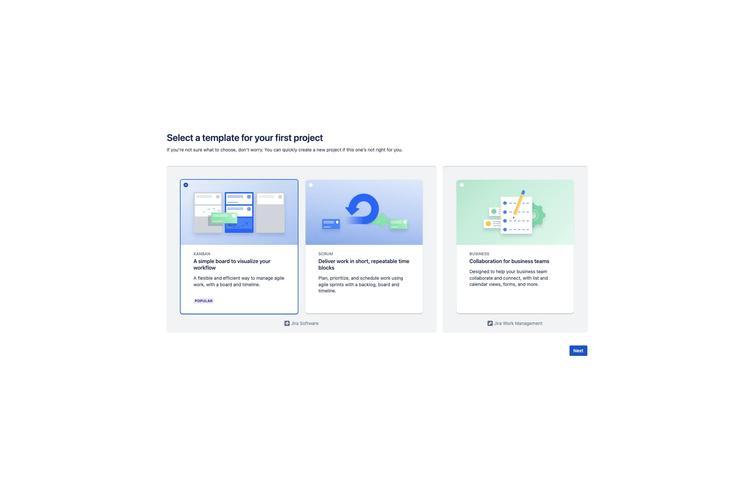 Task type: vqa. For each thing, say whether or not it's contained in the screenshot.
Close button
no



Task type: describe. For each thing, give the bounding box(es) containing it.
and down help
[[495, 275, 503, 281]]

short,
[[356, 258, 370, 264]]

you.
[[394, 147, 403, 152]]

forms,
[[504, 282, 517, 287]]

to inside kanban a simple board to visualize your workflow
[[231, 258, 236, 264]]

Kanban radio
[[184, 183, 188, 187]]

for inside the business collaboration for business teams
[[504, 258, 511, 264]]

prioritize,
[[330, 275, 350, 281]]

worry.
[[251, 147, 264, 152]]

jira software
[[291, 321, 319, 326]]

you
[[265, 147, 273, 152]]

backlog,
[[359, 282, 377, 287]]

in
[[350, 258, 355, 264]]

create
[[299, 147, 312, 152]]

simple
[[199, 258, 215, 264]]

if
[[343, 147, 346, 152]]

time
[[399, 258, 410, 264]]

your inside designed to help your business team collaborate and connect, with list and calendar views, forms, and more.
[[507, 269, 516, 274]]

work inside plan, prioritize, and schedule work using agile sprints with a backlog, board and timeline.
[[381, 275, 391, 281]]

business
[[470, 251, 490, 256]]

a up the sure
[[195, 132, 200, 143]]

collaboration
[[470, 258, 503, 264]]

help
[[497, 269, 506, 274]]

visualize
[[238, 258, 259, 264]]

kanban a simple board to visualize your workflow
[[194, 251, 271, 271]]

designed to help your business team collaborate and connect, with list and calendar views, forms, and more.
[[470, 269, 549, 287]]

a left new at the top of page
[[313, 147, 316, 152]]

repeatable
[[372, 258, 398, 264]]

business collaboration for business teams
[[470, 251, 550, 264]]

0 horizontal spatial for
[[242, 132, 253, 143]]

a inside a flexible and efficient way to manage agile work, with a board and timeline.
[[194, 275, 197, 281]]

and right flexible
[[214, 275, 222, 281]]

work
[[503, 321, 514, 326]]

popular
[[195, 299, 213, 303]]

and down efficient
[[234, 282, 241, 287]]

plan, prioritize, and schedule work using agile sprints with a backlog, board and timeline.
[[319, 275, 404, 294]]

2 not from the left
[[368, 147, 375, 152]]

right
[[376, 147, 386, 152]]

next button
[[570, 346, 588, 356]]

and left more.
[[518, 282, 526, 287]]

software
[[300, 321, 319, 326]]

scrum deliver work in short, repeatable time blocks
[[319, 251, 410, 271]]

blocks
[[319, 265, 335, 271]]

Scrum radio
[[309, 183, 313, 187]]

flexible
[[198, 275, 213, 281]]

way
[[242, 275, 250, 281]]

with inside plan, prioritize, and schedule work using agile sprints with a backlog, board and timeline.
[[346, 282, 354, 287]]

more.
[[527, 282, 539, 287]]

connect,
[[504, 275, 522, 281]]

schedule
[[360, 275, 380, 281]]

template
[[202, 132, 240, 143]]

business inside the business collaboration for business teams
[[512, 258, 534, 264]]

1 vertical spatial for
[[387, 147, 393, 152]]

first
[[275, 132, 292, 143]]

deliver
[[319, 258, 336, 264]]

one's
[[356, 147, 367, 152]]

select
[[167, 132, 194, 143]]

a flexible and efficient way to manage agile work, with a board and timeline.
[[194, 275, 285, 287]]

collaborate
[[470, 275, 493, 281]]

scrum
[[319, 251, 333, 256]]

can
[[274, 147, 281, 152]]

a inside plan, prioritize, and schedule work using agile sprints with a backlog, board and timeline.
[[356, 282, 358, 287]]

to inside designed to help your business team collaborate and connect, with list and calendar views, forms, and more.
[[491, 269, 495, 274]]

1 horizontal spatial project
[[327, 147, 342, 152]]



Task type: locate. For each thing, give the bounding box(es) containing it.
jira for a simple board to visualize your workflow
[[291, 321, 299, 326]]

board right simple
[[216, 258, 230, 264]]

with
[[523, 275, 532, 281], [206, 282, 215, 287], [346, 282, 354, 287]]

with down prioritize,
[[346, 282, 354, 287]]

don't
[[238, 147, 249, 152]]

timeline. down way
[[243, 282, 260, 287]]

your inside kanban a simple board to visualize your workflow
[[260, 258, 271, 264]]

sure
[[193, 147, 203, 152]]

2 jira from the left
[[495, 321, 502, 326]]

sprints
[[330, 282, 344, 287]]

jira work management
[[495, 321, 543, 326]]

0 vertical spatial agile
[[275, 275, 285, 281]]

for up don't
[[242, 132, 253, 143]]

to left visualize
[[231, 258, 236, 264]]

choose,
[[221, 147, 237, 152]]

work
[[337, 258, 349, 264], [381, 275, 391, 281]]

and down "using" on the bottom right of the page
[[392, 282, 400, 287]]

1 vertical spatial timeline.
[[319, 288, 337, 294]]

efficient
[[223, 275, 240, 281]]

with for business
[[523, 275, 532, 281]]

1 vertical spatial business
[[517, 269, 536, 274]]

business inside designed to help your business team collaborate and connect, with list and calendar views, forms, and more.
[[517, 269, 536, 274]]

a
[[194, 258, 197, 264], [194, 275, 197, 281]]

0 vertical spatial business
[[512, 258, 534, 264]]

quickly
[[283, 147, 298, 152]]

plan,
[[319, 275, 329, 281]]

you're
[[171, 147, 184, 152]]

for
[[242, 132, 253, 143], [387, 147, 393, 152], [504, 258, 511, 264]]

a inside a flexible and efficient way to manage agile work, with a board and timeline.
[[216, 282, 219, 287]]

agile down plan,
[[319, 282, 329, 287]]

option group
[[167, 166, 588, 333]]

what
[[204, 147, 214, 152]]

1 horizontal spatial not
[[368, 147, 375, 152]]

list
[[533, 275, 540, 281]]

timeline. down sprints
[[319, 288, 337, 294]]

manage
[[257, 275, 273, 281]]

1 vertical spatial your
[[260, 258, 271, 264]]

1 vertical spatial project
[[327, 147, 342, 152]]

option group containing a simple board to visualize your workflow
[[167, 166, 588, 333]]

not left the sure
[[185, 147, 192, 152]]

your up you
[[255, 132, 274, 143]]

business up connect,
[[512, 258, 534, 264]]

using
[[392, 275, 404, 281]]

0 vertical spatial your
[[255, 132, 274, 143]]

work left in on the left
[[337, 258, 349, 264]]

business
[[512, 258, 534, 264], [517, 269, 536, 274]]

1 horizontal spatial for
[[387, 147, 393, 152]]

to
[[215, 147, 219, 152], [231, 258, 236, 264], [491, 269, 495, 274], [251, 275, 255, 281]]

0 vertical spatial timeline.
[[243, 282, 260, 287]]

agile inside a flexible and efficient way to manage agile work, with a board and timeline.
[[275, 275, 285, 281]]

timeline. for a simple board to visualize your workflow
[[243, 282, 260, 287]]

for left you.
[[387, 147, 393, 152]]

not
[[185, 147, 192, 152], [368, 147, 375, 152]]

select a template for your first project
[[167, 132, 323, 143]]

0 vertical spatial project
[[294, 132, 323, 143]]

2 horizontal spatial for
[[504, 258, 511, 264]]

1 horizontal spatial agile
[[319, 282, 329, 287]]

a up the work,
[[194, 275, 197, 281]]

1 vertical spatial agile
[[319, 282, 329, 287]]

board inside plan, prioritize, and schedule work using agile sprints with a backlog, board and timeline.
[[378, 282, 391, 287]]

timeline. inside a flexible and efficient way to manage agile work, with a board and timeline.
[[243, 282, 260, 287]]

for up help
[[504, 258, 511, 264]]

with inside a flexible and efficient way to manage agile work, with a board and timeline.
[[206, 282, 215, 287]]

workflow
[[194, 265, 216, 271]]

board down efficient
[[220, 282, 232, 287]]

2 a from the top
[[194, 275, 197, 281]]

teams
[[535, 258, 550, 264]]

work inside scrum deliver work in short, repeatable time blocks
[[337, 258, 349, 264]]

with up more.
[[523, 275, 532, 281]]

to right way
[[251, 275, 255, 281]]

0 horizontal spatial agile
[[275, 275, 285, 281]]

work,
[[194, 282, 205, 287]]

project up create
[[294, 132, 323, 143]]

and left schedule
[[351, 275, 359, 281]]

board inside kanban a simple board to visualize your workflow
[[216, 258, 230, 264]]

board for workflow
[[220, 282, 232, 287]]

a right the work,
[[216, 282, 219, 287]]

board inside a flexible and efficient way to manage agile work, with a board and timeline.
[[220, 282, 232, 287]]

Business radio
[[460, 183, 464, 187]]

1 horizontal spatial work
[[381, 275, 391, 281]]

a inside kanban a simple board to visualize your workflow
[[194, 258, 197, 264]]

1 horizontal spatial timeline.
[[319, 288, 337, 294]]

views,
[[489, 282, 502, 287]]

if
[[167, 147, 170, 152]]

with down flexible
[[206, 282, 215, 287]]

management
[[516, 321, 543, 326]]

new
[[317, 147, 326, 152]]

calendar
[[470, 282, 488, 287]]

2 vertical spatial for
[[504, 258, 511, 264]]

1 horizontal spatial jira
[[495, 321, 502, 326]]

board
[[216, 258, 230, 264], [220, 282, 232, 287], [378, 282, 391, 287]]

jira left software
[[291, 321, 299, 326]]

timeline. for deliver work in short, repeatable time blocks
[[319, 288, 337, 294]]

agile
[[275, 275, 285, 281], [319, 282, 329, 287]]

team
[[537, 269, 548, 274]]

to left help
[[491, 269, 495, 274]]

jira left work
[[495, 321, 502, 326]]

1 jira from the left
[[291, 321, 299, 326]]

your up manage
[[260, 258, 271, 264]]

1 vertical spatial work
[[381, 275, 391, 281]]

business up 'list'
[[517, 269, 536, 274]]

1 not from the left
[[185, 147, 192, 152]]

0 horizontal spatial with
[[206, 282, 215, 287]]

and down team
[[541, 275, 549, 281]]

a
[[195, 132, 200, 143], [313, 147, 316, 152], [216, 282, 219, 287], [356, 282, 358, 287]]

this
[[347, 147, 354, 152]]

project left 'if'
[[327, 147, 342, 152]]

to inside a flexible and efficient way to manage agile work, with a board and timeline.
[[251, 275, 255, 281]]

timeline. inside plan, prioritize, and schedule work using agile sprints with a backlog, board and timeline.
[[319, 288, 337, 294]]

jira
[[291, 321, 299, 326], [495, 321, 502, 326]]

0 vertical spatial work
[[337, 258, 349, 264]]

board for blocks
[[378, 282, 391, 287]]

1 a from the top
[[194, 258, 197, 264]]

agile right manage
[[275, 275, 285, 281]]

0 horizontal spatial jira
[[291, 321, 299, 326]]

next
[[574, 348, 584, 354]]

2 vertical spatial your
[[507, 269, 516, 274]]

0 horizontal spatial work
[[337, 258, 349, 264]]

0 vertical spatial for
[[242, 132, 253, 143]]

timeline.
[[243, 282, 260, 287], [319, 288, 337, 294]]

with for board
[[206, 282, 215, 287]]

with inside designed to help your business team collaborate and connect, with list and calendar views, forms, and more.
[[523, 275, 532, 281]]

agile inside plan, prioritize, and schedule work using agile sprints with a backlog, board and timeline.
[[319, 282, 329, 287]]

kanban
[[194, 251, 211, 256]]

0 vertical spatial a
[[194, 258, 197, 264]]

and
[[495, 275, 503, 281], [541, 275, 549, 281], [214, 275, 222, 281], [351, 275, 359, 281], [518, 282, 526, 287], [234, 282, 241, 287], [392, 282, 400, 287]]

if you're not sure what to choose, don't worry. you can quickly create a new project if this one's not right for you.
[[167, 147, 403, 152]]

a down kanban
[[194, 258, 197, 264]]

1 horizontal spatial with
[[346, 282, 354, 287]]

board down schedule
[[378, 282, 391, 287]]

a left backlog,
[[356, 282, 358, 287]]

work left "using" on the bottom right of the page
[[381, 275, 391, 281]]

designed
[[470, 269, 490, 274]]

2 horizontal spatial with
[[523, 275, 532, 281]]

your
[[255, 132, 274, 143], [260, 258, 271, 264], [507, 269, 516, 274]]

1 vertical spatial a
[[194, 275, 197, 281]]

0 horizontal spatial timeline.
[[243, 282, 260, 287]]

0 horizontal spatial not
[[185, 147, 192, 152]]

0 horizontal spatial project
[[294, 132, 323, 143]]

to right what
[[215, 147, 219, 152]]

not left right
[[368, 147, 375, 152]]

project
[[294, 132, 323, 143], [327, 147, 342, 152]]

your up connect,
[[507, 269, 516, 274]]

jira for collaboration for business teams
[[495, 321, 502, 326]]



